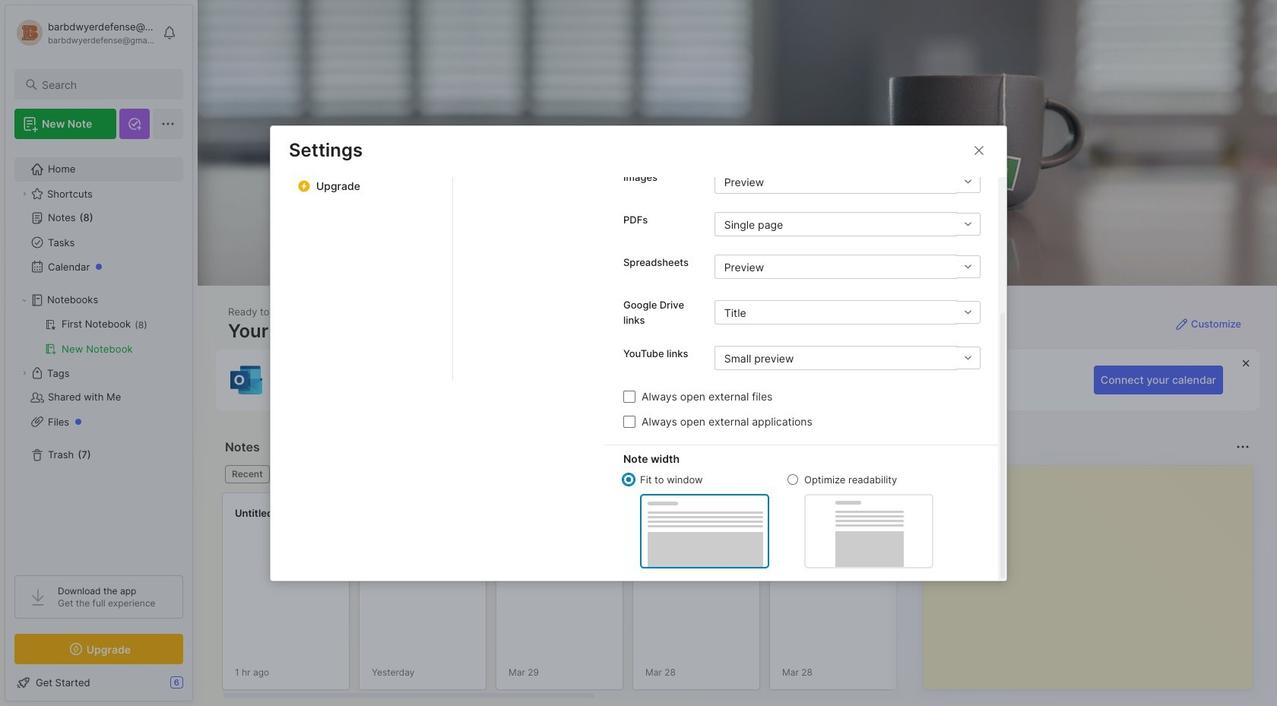 Task type: locate. For each thing, give the bounding box(es) containing it.
Search text field
[[42, 78, 170, 92]]

none search field inside main element
[[42, 75, 170, 94]]

group
[[14, 312, 182, 361]]

tree
[[5, 148, 192, 562]]

expand tags image
[[20, 369, 29, 378]]

Choose default view option for YouTube links field
[[714, 346, 980, 370]]

expand notebooks image
[[20, 296, 29, 305]]

group inside main element
[[14, 312, 182, 361]]

None search field
[[42, 75, 170, 94]]

None checkbox
[[623, 390, 636, 403], [623, 415, 636, 428], [623, 390, 636, 403], [623, 415, 636, 428]]

Start writing… text field
[[935, 466, 1252, 677]]

None radio
[[623, 474, 634, 485], [788, 474, 798, 485], [623, 474, 634, 485], [788, 474, 798, 485]]

tab list
[[453, 0, 605, 380]]

tree inside main element
[[5, 148, 192, 562]]

tab
[[225, 465, 270, 483]]

row group
[[222, 493, 1277, 699]]

option group
[[623, 473, 934, 568]]



Task type: vqa. For each thing, say whether or not it's contained in the screenshot.
search box inside the Main element
yes



Task type: describe. For each thing, give the bounding box(es) containing it.
close image
[[970, 141, 988, 159]]

Choose default view option for Google Drive links field
[[714, 300, 980, 325]]

Choose default view option for Spreadsheets field
[[714, 255, 980, 279]]

Choose default view option for PDFs field
[[714, 212, 980, 236]]

main element
[[0, 0, 198, 706]]

Choose default view option for Images field
[[714, 170, 981, 194]]



